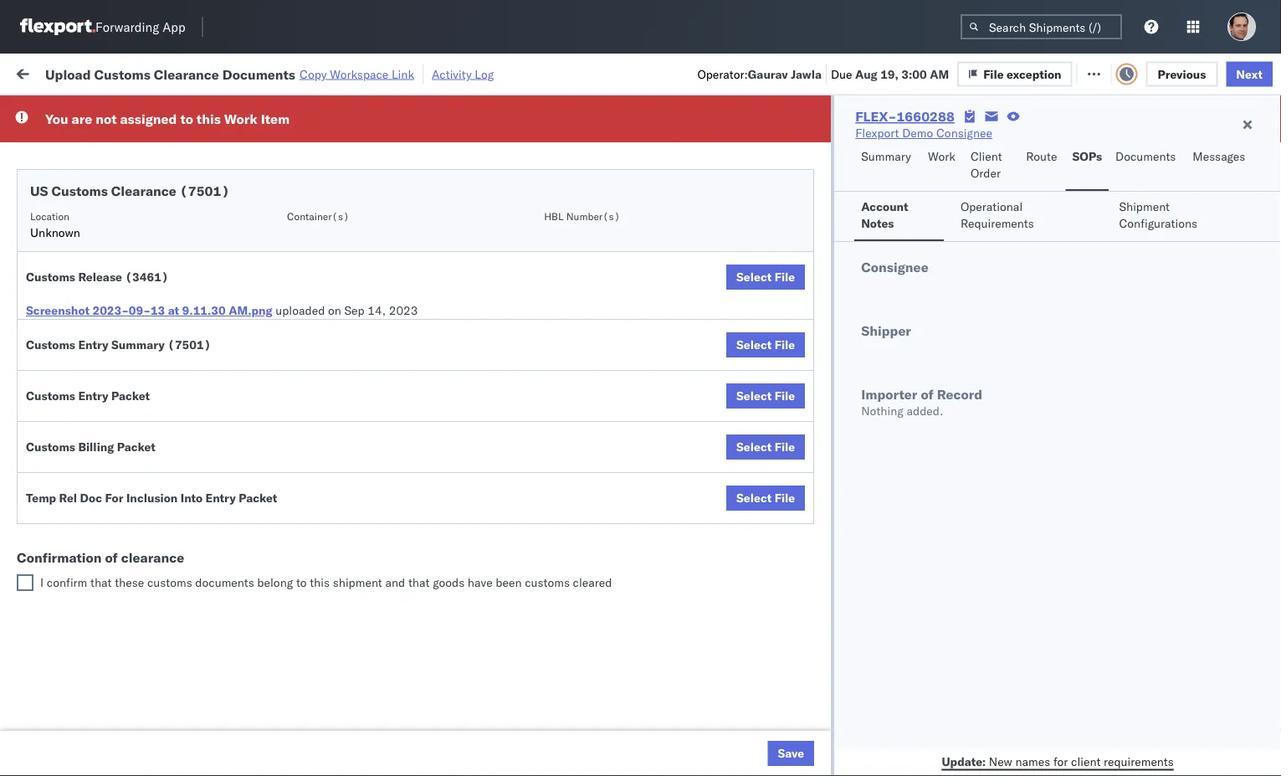 Task type: vqa. For each thing, say whether or not it's contained in the screenshot.
"Schedule Delivery Appointment" LINK related to 5:30
no



Task type: describe. For each thing, give the bounding box(es) containing it.
1 2001714 from the top
[[960, 167, 1011, 182]]

status : ready for work, blocked, in progress
[[91, 104, 303, 116]]

documents for upload customs clearance documents
[[39, 248, 99, 263]]

los down 13
[[151, 342, 170, 357]]

upload for customs
[[39, 231, 77, 246]]

1 vertical spatial on
[[328, 303, 341, 318]]

Search Shipments (/) text field
[[961, 14, 1123, 39]]

0 vertical spatial flexport
[[856, 126, 900, 140]]

0 vertical spatial upload
[[45, 66, 91, 82]]

6 schedule from the top
[[39, 489, 88, 504]]

pickup for confirm pickup from los angeles, ca button associated with bookings test consignee
[[84, 342, 120, 357]]

feb for schedule delivery appointment button related to 2:59 am est, feb 17, 2023
[[348, 130, 369, 145]]

2 vertical spatial packet
[[239, 491, 277, 505]]

1 karl lagerfeld international b.v c/o bleckmann from the top
[[730, 683, 982, 697]]

of inside button
[[111, 461, 122, 476]]

item
[[261, 111, 290, 127]]

requirements
[[1104, 754, 1174, 769]]

account inside button
[[862, 199, 909, 214]]

1 vertical spatial international
[[807, 683, 875, 697]]

3:00 pm est, feb 20, 2023
[[270, 241, 421, 255]]

lcl for 2:59 am est, feb 17, 2023
[[550, 130, 570, 145]]

flex id
[[897, 137, 929, 149]]

confirm delivery button
[[39, 423, 127, 442]]

flex
[[897, 137, 916, 149]]

been
[[496, 575, 522, 590]]

8 resize handle column header from the left
[[1112, 130, 1132, 776]]

2:59 am est, mar 3, 2023
[[270, 572, 416, 587]]

flex-1988285
[[924, 130, 1011, 145]]

select file for customs release (3461)
[[737, 270, 796, 284]]

from for third schedule pickup from los angeles, ca link from the bottom of the page
[[130, 489, 155, 504]]

14,
[[368, 303, 386, 318]]

schedule delivery appointment link for 2:59
[[39, 129, 206, 145]]

0 horizontal spatial demo
[[668, 499, 699, 513]]

21,
[[378, 314, 396, 329]]

upload for proof
[[39, 461, 77, 476]]

customs down screenshot
[[26, 337, 75, 352]]

2 c/o from the top
[[900, 720, 920, 734]]

account notes button
[[855, 192, 944, 241]]

: for status
[[120, 104, 123, 116]]

feb left 28,
[[348, 499, 369, 513]]

1977428 for confirm pickup from los angeles, ca
[[960, 388, 1011, 403]]

187 on track
[[392, 65, 460, 80]]

1 3:30 from the top
[[270, 167, 295, 182]]

sops
[[1073, 149, 1103, 164]]

flex-1977428 for confirm pickup from los angeles, ca
[[924, 388, 1011, 403]]

confirm pickup from los angeles, ca link for honeywell
[[39, 378, 238, 411]]

(3461)
[[125, 270, 169, 284]]

you are not assigned to this work item
[[45, 111, 290, 127]]

status
[[91, 104, 120, 116]]

ocean lcl for 2:59 am est, feb 17, 2023
[[512, 130, 570, 145]]

feb up 3:00 pm est, feb 20, 2023
[[347, 204, 368, 219]]

batch action
[[1189, 65, 1261, 80]]

2 customs from the left
[[525, 575, 570, 590]]

2 lagerfeld from the top
[[755, 720, 804, 734]]

clearance for upload customs clearance documents
[[130, 231, 183, 246]]

28,
[[372, 499, 390, 513]]

delivery for 3:00
[[84, 424, 127, 439]]

confirm pickup from los angeles, ca button for bookings test consignee
[[39, 341, 238, 376]]

packet for customs entry packet
[[111, 388, 150, 403]]

2 3:30 from the top
[[270, 204, 295, 219]]

est, for schedule delivery appointment button associated with 10:30 pm est, feb 21, 2023
[[326, 314, 352, 329]]

2 flex-2001714 from the top
[[924, 204, 1011, 219]]

and
[[385, 575, 405, 590]]

customs down confirm delivery
[[26, 440, 75, 454]]

ready
[[127, 104, 157, 116]]

2:59 for 2:59 am est, mar 3, 2023
[[270, 572, 295, 587]]

customs up confirm delivery
[[26, 388, 75, 403]]

products for flex-2060357
[[652, 756, 699, 771]]

otter products - test account for flex-1988285
[[621, 130, 782, 145]]

est, up 3:00 pm est, feb 20, 2023
[[319, 204, 344, 219]]

deadline button
[[261, 133, 429, 150]]

air for 3:00 pm est, feb 20, 2023
[[512, 241, 528, 255]]

feb for upload customs clearance documents button
[[347, 241, 368, 255]]

3 schedule pickup from los angeles, ca button from the top
[[39, 562, 238, 597]]

pickup for confirm pickup from los angeles, ca button corresponding to honeywell - test account
[[84, 379, 120, 393]]

risk
[[353, 65, 372, 80]]

from for fourth schedule pickup from los angeles, ca link from the top
[[130, 563, 155, 578]]

pm up 3:00 pm est, feb 20, 2023
[[298, 204, 316, 219]]

12:00
[[270, 462, 302, 476]]

pm for upload customs clearance documents
[[298, 241, 316, 255]]

batch
[[1189, 65, 1221, 80]]

flex-1660288
[[856, 108, 955, 125]]

los for fourth schedule pickup from los angeles, ca link from the bottom
[[158, 268, 177, 283]]

2 vertical spatial 17,
[[371, 204, 389, 219]]

you
[[45, 111, 68, 127]]

import
[[141, 65, 179, 80]]

1 integration test account - western digital from the top
[[730, 167, 955, 182]]

workitem
[[18, 137, 62, 149]]

1 horizontal spatial flexport demo consignee
[[856, 126, 993, 140]]

work inside button
[[182, 65, 211, 80]]

aug
[[856, 66, 878, 81]]

2 integration test account - western digital from the top
[[730, 204, 955, 219]]

select file for temp rel doc for inclusion into entry packet
[[737, 491, 796, 505]]

hbl
[[544, 210, 564, 222]]

1 schedule pickup from los angeles, ca link from the top
[[39, 267, 238, 301]]

added.
[[907, 404, 944, 418]]

angeles, for fourth schedule pickup from los angeles, ca link from the top
[[180, 563, 226, 578]]

0 vertical spatial to
[[180, 111, 193, 127]]

number(s)
[[566, 210, 620, 222]]

copy
[[300, 67, 327, 81]]

copy workspace link button
[[300, 67, 414, 81]]

Search Work text field
[[719, 60, 902, 85]]

work inside 'button'
[[928, 149, 956, 164]]

1977428 for schedule pickup from los angeles, ca
[[960, 278, 1011, 292]]

summary inside button
[[862, 149, 912, 164]]

products for flex-1988285
[[652, 130, 699, 145]]

of for clearance
[[105, 549, 118, 566]]

us
[[30, 183, 48, 199]]

requirements
[[961, 216, 1035, 231]]

1 b.v from the top
[[878, 683, 897, 697]]

numbers for mbl/mawb numbers
[[1201, 137, 1243, 149]]

schedule for 3rd the schedule pickup from los angeles, ca button from the bottom
[[39, 268, 88, 283]]

operational
[[961, 199, 1023, 214]]

feb for schedule delivery appointment button associated with 10:30 pm est, feb 21, 2023
[[354, 314, 375, 329]]

documents for upload customs clearance documents copy workspace link
[[223, 66, 296, 82]]

cleared
[[573, 575, 612, 590]]

clearance
[[121, 549, 184, 566]]

1 that from the left
[[90, 575, 112, 590]]

schedule pickup from los angeles international airport button
[[39, 157, 238, 192]]

fcl for 3:00 am est, feb 25, 2023
[[550, 425, 571, 440]]

snoozed : no
[[346, 104, 406, 116]]

09-
[[129, 303, 151, 318]]

mode button
[[504, 133, 596, 150]]

2:59 for 2:59 am est, feb 17, 2023
[[270, 130, 295, 145]]

upload proof of delivery link
[[39, 460, 168, 477]]

schedule delivery appointment button for 2:59 am est, feb 17, 2023
[[39, 129, 206, 147]]

client for client name
[[621, 137, 648, 149]]

previous
[[1158, 66, 1207, 81]]

schedule delivery appointment link for 10:30
[[39, 313, 206, 329]]

pickup for schedule pickup from los angeles international airport button
[[91, 158, 127, 172]]

25, for 12:00 pm est, feb 25, 2023
[[378, 462, 396, 476]]

entry for summary
[[78, 337, 108, 352]]

pm for schedule delivery appointment
[[305, 314, 324, 329]]

2060357
[[960, 756, 1011, 771]]

belong
[[257, 575, 293, 590]]

2 karl from the top
[[730, 720, 752, 734]]

est, down the 12:00 pm est, feb 25, 2023 at left
[[320, 499, 345, 513]]

unknown
[[30, 225, 80, 240]]

entry for packet
[[78, 388, 108, 403]]

update: new names for client requirements
[[942, 754, 1174, 769]]

1 vertical spatial documents
[[1116, 149, 1177, 164]]

0 horizontal spatial flexport demo consignee
[[621, 499, 758, 513]]

client
[[1072, 754, 1101, 769]]

temp
[[26, 491, 56, 505]]

progress
[[261, 104, 303, 116]]

resize handle column header for workitem
[[239, 130, 260, 776]]

ocean for 2:59 am est, mar 4, 2023
[[512, 756, 547, 771]]

los for fourth schedule pickup from los angeles, ca link from the top
[[158, 563, 177, 578]]

client for client order
[[971, 149, 1003, 164]]

1 vertical spatial flexport
[[621, 499, 665, 513]]

angeles
[[180, 158, 222, 172]]

schedule for second the schedule pickup from los angeles, ca button
[[39, 526, 88, 541]]

1 bleckmann from the top
[[923, 683, 982, 697]]

i
[[40, 575, 44, 590]]

due
[[831, 66, 853, 81]]

1 horizontal spatial at
[[339, 65, 350, 80]]

3, for 2:59 am est, mar 3, 2023
[[373, 572, 384, 587]]

feb for upload proof of delivery button
[[354, 462, 375, 476]]

customs up location
[[51, 183, 108, 199]]

temp rel doc for inclusion into entry packet
[[26, 491, 277, 505]]

19,
[[881, 66, 899, 81]]

select file button for customs entry packet
[[727, 383, 806, 409]]

next button
[[1227, 61, 1273, 86]]

1 karl from the top
[[730, 683, 752, 697]]

order
[[971, 166, 1001, 180]]

schedule delivery appointment for 10:30 pm est, feb 21, 2023
[[39, 314, 206, 328]]

los for second schedule pickup from los angeles, ca link from the bottom
[[158, 526, 177, 541]]

select file button for customs release (3461)
[[727, 265, 806, 290]]

2 appointment from the top
[[137, 203, 206, 218]]

1 schedule pickup from los angeles, ca button from the top
[[39, 267, 238, 303]]

screenshot 2023-09-13 at 9.11.30 am.png link
[[26, 302, 273, 319]]

am for 2:59 am est, feb 28, 2023
[[298, 499, 317, 513]]

2 karl lagerfeld international b.v c/o bleckmann from the top
[[730, 720, 982, 734]]

2 bleckmann from the top
[[923, 720, 982, 734]]

2 vertical spatial entry
[[206, 491, 236, 505]]

0 horizontal spatial summary
[[111, 337, 165, 352]]

1:44 pm est, mar 3, 2023
[[270, 720, 415, 734]]

ca for confirm pickup from los angeles, ca button associated with bookings test consignee
[[39, 359, 54, 373]]

consignee inside button
[[730, 137, 778, 149]]

messages button
[[1187, 141, 1255, 191]]

feb for confirm delivery button
[[348, 425, 369, 440]]

(10)
[[271, 65, 300, 80]]

confirm
[[47, 575, 87, 590]]

mabltest12345
[[1140, 756, 1235, 771]]

am up the 1660288
[[930, 66, 950, 81]]

my
[[17, 61, 43, 84]]

1:44
[[270, 720, 295, 734]]

goods
[[433, 575, 465, 590]]

sops button
[[1066, 141, 1109, 191]]

flexport demo consignee link
[[856, 125, 993, 141]]

0 vertical spatial 3:00
[[902, 66, 927, 81]]

1 customs from the left
[[147, 575, 192, 590]]

1 flex-2001714 from the top
[[924, 167, 1011, 182]]

otter products, llc for flex-1988285
[[730, 130, 835, 145]]

delivery up temp rel doc for inclusion into entry packet
[[125, 461, 168, 476]]

fcl for 2:59 am est, mar 3, 2023
[[550, 572, 571, 587]]

next
[[1237, 66, 1263, 81]]

netherlands
[[39, 744, 104, 759]]

4 ca from the top
[[39, 506, 54, 521]]

est, down '1:44 pm est, mar 3, 2023'
[[320, 756, 345, 771]]

select for customs billing packet
[[737, 440, 772, 454]]

0 horizontal spatial this
[[197, 111, 221, 127]]

resize handle column header for client name
[[702, 130, 722, 776]]

air for 12:00 pm est, feb 25, 2023
[[512, 462, 528, 476]]

am for 2:59 am est, feb 17, 2023
[[298, 130, 317, 145]]

air for 1:44 pm est, mar 3, 2023
[[512, 720, 528, 734]]

2 schedule pickup from los angeles, ca from the top
[[39, 489, 226, 521]]

schedule for schedule pickup from los angeles international airport button
[[39, 158, 88, 172]]

us customs clearance (7501)
[[30, 183, 230, 199]]

file for temp rel doc for inclusion into entry packet
[[775, 491, 796, 505]]

pm for schedule pickup from los angeles international airport
[[298, 167, 316, 182]]

pickup for 3rd the schedule pickup from los angeles, ca button from the bottom
[[91, 268, 127, 283]]

2 western from the top
[[874, 204, 918, 219]]

documents button
[[1109, 141, 1187, 191]]

activity
[[432, 67, 472, 81]]

ocean fcl for 3:00 am est, feb 25, 2023
[[512, 425, 571, 440]]

schedule pickup from amsterdam airport schiphol, haarlemmermeer, netherlands button
[[39, 710, 238, 759]]

llc for flex-1988285
[[815, 130, 835, 145]]

file for customs entry summary (7501)
[[775, 337, 796, 352]]

action
[[1224, 65, 1261, 80]]

flex-2060357
[[924, 756, 1011, 771]]

hbl number(s)
[[544, 210, 620, 222]]

1 c/o from the top
[[900, 683, 920, 697]]

operator:
[[698, 66, 748, 81]]

log
[[475, 67, 494, 81]]

select for customs entry summary (7501)
[[737, 337, 772, 352]]

2 digital from the top
[[921, 204, 955, 219]]

schedule for schedule delivery appointment button associated with 10:30 pm est, feb 21, 2023
[[39, 314, 88, 328]]

3 resize handle column header from the left
[[484, 130, 504, 776]]

delivery down us customs clearance (7501)
[[91, 203, 134, 218]]

4 schedule pickup from los angeles, ca link from the top
[[39, 562, 238, 596]]



Task type: locate. For each thing, give the bounding box(es) containing it.
(7501) for us customs clearance (7501)
[[180, 183, 230, 199]]

for for names
[[1054, 754, 1069, 769]]

25, up the 12:00 pm est, feb 25, 2023 at left
[[372, 425, 390, 440]]

client
[[621, 137, 648, 149], [971, 149, 1003, 164]]

ocean lcl
[[512, 130, 570, 145], [512, 314, 570, 329], [512, 756, 570, 771]]

3 select file button from the top
[[727, 383, 806, 409]]

2 confirm pickup from los angeles, ca link from the top
[[39, 378, 238, 411]]

1 vertical spatial 2001714
[[960, 204, 1011, 219]]

1 horizontal spatial to
[[296, 575, 307, 590]]

-
[[702, 130, 710, 145], [863, 167, 871, 182], [863, 204, 871, 219], [754, 241, 762, 255], [863, 241, 871, 255], [679, 278, 687, 292], [788, 278, 796, 292], [679, 314, 687, 329], [788, 314, 796, 329], [679, 388, 687, 403], [788, 388, 796, 403], [754, 462, 762, 476], [863, 462, 871, 476], [702, 756, 710, 771]]

of inside importer of record nothing added.
[[921, 386, 934, 403]]

mar
[[348, 572, 370, 587], [347, 720, 369, 734], [348, 756, 370, 771]]

1 horizontal spatial on
[[417, 65, 430, 80]]

est, for schedule pickup from los angeles international airport button
[[319, 167, 344, 182]]

2 resize handle column header from the left
[[425, 130, 445, 776]]

ocean fcl for 2:59 am est, mar 3, 2023
[[512, 572, 571, 587]]

flex-1977428 up flex-1911408
[[924, 388, 1011, 403]]

1 vertical spatial schedule delivery appointment
[[39, 203, 206, 218]]

select for customs release (3461)
[[737, 270, 772, 284]]

pickup down customs entry summary (7501)
[[84, 379, 120, 393]]

confirm pickup from los angeles, ca link for bookings
[[39, 341, 238, 375]]

los down customs entry summary (7501)
[[151, 379, 170, 393]]

5 resize handle column header from the left
[[702, 130, 722, 776]]

1 horizontal spatial :
[[385, 104, 388, 116]]

0 horizontal spatial :
[[120, 104, 123, 116]]

0 vertical spatial karl
[[730, 683, 752, 697]]

1 vertical spatial 25,
[[378, 462, 396, 476]]

2 vertical spatial confirm
[[39, 424, 81, 439]]

1 flex-1977428 from the top
[[924, 278, 1011, 292]]

flex-1911408 button
[[897, 421, 1015, 444], [897, 421, 1015, 444]]

25, for 3:00 am est, feb 25, 2023
[[372, 425, 390, 440]]

4 resize handle column header from the left
[[593, 130, 613, 776]]

client order button
[[964, 141, 1020, 191]]

0 vertical spatial otter products, llc
[[730, 130, 835, 145]]

2 : from the left
[[385, 104, 388, 116]]

3 select from the top
[[737, 388, 772, 403]]

0 vertical spatial international
[[39, 175, 106, 189]]

at left risk
[[339, 65, 350, 80]]

pickup inside schedule pickup from los angeles international airport
[[91, 158, 127, 172]]

est, right belong
[[320, 572, 345, 587]]

1 vertical spatial to
[[296, 575, 307, 590]]

0 horizontal spatial work
[[182, 65, 211, 80]]

0 vertical spatial confirm pickup from los angeles, ca button
[[39, 341, 238, 376]]

schedule delivery appointment down not
[[39, 129, 206, 144]]

0 vertical spatial on
[[417, 65, 430, 80]]

feb for schedule pickup from los angeles international airport button
[[347, 167, 368, 182]]

0 vertical spatial products
[[652, 130, 699, 145]]

air for 3:30 pm est, feb 17, 2023
[[512, 167, 528, 182]]

schedule up screenshot
[[39, 268, 88, 283]]

3 schedule pickup from los angeles, ca link from the top
[[39, 525, 238, 559]]

0 vertical spatial confirm pickup from los angeles, ca link
[[39, 341, 238, 375]]

1 vertical spatial b.v
[[878, 720, 897, 734]]

2 3:30 pm est, feb 17, 2023 from the top
[[270, 204, 421, 219]]

17,
[[372, 130, 390, 145], [371, 167, 389, 182], [371, 204, 389, 219]]

select for temp rel doc for inclusion into entry packet
[[737, 491, 772, 505]]

2:59 am est, feb 17, 2023
[[270, 130, 422, 145]]

b.v
[[878, 683, 897, 697], [878, 720, 897, 734]]

1 3:30 pm est, feb 17, 2023 from the top
[[270, 167, 421, 182]]

new
[[989, 754, 1013, 769]]

1 vertical spatial clearance
[[111, 183, 177, 199]]

western down "summary" button
[[874, 204, 918, 219]]

appointment for 2:59 am est, feb 17, 2023
[[137, 129, 206, 144]]

2 vertical spatial upload
[[39, 461, 77, 476]]

0 vertical spatial bleckmann
[[923, 683, 982, 697]]

2 vertical spatial appointment
[[137, 314, 206, 328]]

am down progress
[[298, 130, 317, 145]]

angeles, for second schedule pickup from los angeles, ca link from the bottom
[[180, 526, 226, 541]]

otter products, llc for flex-2060357
[[730, 756, 835, 771]]

4 2:59 from the top
[[270, 756, 295, 771]]

1 vertical spatial 1977428
[[960, 388, 1011, 403]]

2 otter products - test account from the top
[[621, 756, 782, 771]]

on
[[417, 65, 430, 80], [328, 303, 341, 318]]

from for confirm pickup from los angeles, ca link corresponding to bookings
[[123, 342, 148, 357]]

0 vertical spatial fcl
[[550, 425, 571, 440]]

1 air from the top
[[512, 167, 528, 182]]

0 vertical spatial lcl
[[550, 130, 570, 145]]

mar up 2:59 am est, mar 4, 2023
[[347, 720, 369, 734]]

ca down temp
[[39, 506, 54, 521]]

2 confirm from the top
[[39, 379, 81, 393]]

2 lcl from the top
[[550, 314, 570, 329]]

schedule pickup from los angeles, ca for 3rd the schedule pickup from los angeles, ca button from the top
[[39, 563, 226, 594]]

1 otter products - test account from the top
[[621, 130, 782, 145]]

2 that from the left
[[408, 575, 430, 590]]

for left client
[[1054, 754, 1069, 769]]

2 schedule delivery appointment button from the top
[[39, 202, 206, 221]]

pickup down workitem "button"
[[91, 158, 127, 172]]

2 ocean fcl from the top
[[512, 572, 571, 587]]

(7501) down 9.11.30
[[168, 337, 211, 352]]

file for customs release (3461)
[[775, 270, 796, 284]]

0 horizontal spatial for
[[159, 104, 173, 116]]

1 horizontal spatial numbers
[[1201, 137, 1243, 149]]

3 ocean from the top
[[512, 425, 547, 440]]

file for customs billing packet
[[775, 440, 796, 454]]

feb down deadline button
[[347, 167, 368, 182]]

c/o
[[900, 683, 920, 697], [900, 720, 920, 734]]

feb
[[348, 130, 369, 145], [347, 167, 368, 182], [347, 204, 368, 219], [347, 241, 368, 255], [354, 314, 375, 329], [348, 425, 369, 440], [354, 462, 375, 476], [348, 499, 369, 513]]

pickup for second the schedule pickup from los angeles, ca button
[[91, 526, 127, 541]]

est, left 14,
[[326, 314, 352, 329]]

of up these
[[105, 549, 118, 566]]

am down 12:00
[[298, 499, 317, 513]]

delivery down not
[[91, 129, 134, 144]]

upload proof of delivery button
[[39, 460, 168, 478]]

mar for 2:59 am est, mar 3, 2023
[[348, 572, 370, 587]]

pickup down 2023-
[[84, 342, 120, 357]]

3, for 1:44 pm est, mar 3, 2023
[[372, 720, 383, 734]]

1 confirm pickup from los angeles, ca button from the top
[[39, 341, 238, 376]]

ca for confirm pickup from los angeles, ca button corresponding to honeywell - test account
[[39, 396, 54, 410]]

2 vertical spatial 3:00
[[270, 425, 295, 440]]

flexport. image
[[20, 18, 95, 35]]

pickup for 3rd the schedule pickup from los angeles, ca button from the top
[[91, 563, 127, 578]]

1 vertical spatial upload
[[39, 231, 77, 246]]

2 flex-1977428 from the top
[[924, 388, 1011, 403]]

names
[[1016, 754, 1051, 769]]

from up clearance
[[130, 526, 155, 541]]

2 ca from the top
[[39, 359, 54, 373]]

documents
[[223, 66, 296, 82], [1116, 149, 1177, 164], [39, 248, 99, 263]]

confirm pickup from los angeles, ca down 09-
[[39, 342, 219, 373]]

2 1977428 from the top
[[960, 388, 1011, 403]]

0 vertical spatial for
[[159, 104, 173, 116]]

appointment down us customs clearance (7501)
[[137, 203, 206, 218]]

2 2001714 from the top
[[960, 204, 1011, 219]]

6 ca from the top
[[39, 580, 54, 594]]

1 vertical spatial confirm pickup from los angeles, ca
[[39, 379, 219, 410]]

1 vertical spatial summary
[[111, 337, 165, 352]]

est, up the 12:00 pm est, feb 25, 2023 at left
[[320, 425, 345, 440]]

save
[[778, 746, 805, 761]]

1 : from the left
[[120, 104, 123, 116]]

schedule delivery appointment button for 10:30 pm est, feb 21, 2023
[[39, 313, 206, 331]]

12:00 pm est, feb 25, 2023
[[270, 462, 428, 476]]

upload up rel
[[39, 461, 77, 476]]

confirm pickup from los angeles, ca button for honeywell - test account
[[39, 378, 238, 413]]

entry down 2023-
[[78, 337, 108, 352]]

1 select from the top
[[737, 270, 772, 284]]

1 vertical spatial schedule delivery appointment link
[[39, 202, 206, 219]]

batch action button
[[1163, 60, 1272, 85]]

select file for customs billing packet
[[737, 440, 796, 454]]

1 ocean from the top
[[512, 130, 547, 145]]

of for record
[[921, 386, 934, 403]]

proof
[[80, 461, 108, 476]]

1 vertical spatial schedule pickup from los angeles, ca button
[[39, 525, 238, 561]]

10:30 pm est, feb 21, 2023
[[270, 314, 428, 329]]

8 schedule from the top
[[39, 563, 88, 578]]

3:30
[[270, 167, 295, 182], [270, 204, 295, 219]]

into
[[181, 491, 203, 505]]

pickup down upload proof of delivery button
[[91, 489, 127, 504]]

schedule pickup from los angeles international airport
[[39, 158, 222, 189]]

0 vertical spatial schedule delivery appointment button
[[39, 129, 206, 147]]

7 resize handle column header from the left
[[1003, 130, 1023, 776]]

work button
[[922, 141, 964, 191]]

25,
[[372, 425, 390, 440], [378, 462, 396, 476]]

1 schedule pickup from los angeles, ca from the top
[[39, 268, 226, 300]]

mar for 1:44 pm est, mar 3, 2023
[[347, 720, 369, 734]]

1 vertical spatial integration test account - western digital
[[730, 204, 955, 219]]

packet up upload proof of delivery
[[117, 440, 156, 454]]

2 air from the top
[[512, 241, 528, 255]]

0 horizontal spatial flexport
[[621, 499, 665, 513]]

2:59 for 2:59 am est, feb 28, 2023
[[270, 499, 295, 513]]

0 vertical spatial appointment
[[137, 129, 206, 144]]

5 schedule from the top
[[39, 314, 88, 328]]

3 select file from the top
[[737, 388, 796, 403]]

los up 13
[[158, 268, 177, 283]]

customs up release
[[80, 231, 127, 246]]

0 vertical spatial c/o
[[900, 683, 920, 697]]

nothing
[[862, 404, 904, 418]]

that down confirmation of clearance
[[90, 575, 112, 590]]

1 select file button from the top
[[727, 265, 806, 290]]

2 vertical spatial of
[[105, 549, 118, 566]]

2 horizontal spatial documents
[[1116, 149, 1177, 164]]

llc down due
[[815, 130, 835, 145]]

file for customs entry packet
[[775, 388, 796, 403]]

operator: gaurav jawla
[[698, 66, 822, 81]]

2:59 right documents
[[270, 572, 295, 587]]

0 vertical spatial b.v
[[878, 683, 897, 697]]

confirm up confirm delivery
[[39, 379, 81, 393]]

appointment down (3461)
[[137, 314, 206, 328]]

from down customs entry summary (7501)
[[123, 379, 148, 393]]

clearance inside upload customs clearance documents
[[130, 231, 183, 246]]

3 air from the top
[[512, 462, 528, 476]]

(7501) for customs entry summary (7501)
[[168, 337, 211, 352]]

1 ocean fcl from the top
[[512, 425, 571, 440]]

these
[[115, 575, 144, 590]]

customs up "status"
[[94, 66, 151, 82]]

confirm down screenshot
[[39, 342, 81, 357]]

from down workitem "button"
[[130, 158, 155, 172]]

documents down unknown
[[39, 248, 99, 263]]

delivery for 10:30
[[91, 314, 134, 328]]

ocean for 3:00 am est, feb 25, 2023
[[512, 425, 547, 440]]

est, for 3rd the schedule pickup from los angeles, ca button from the top
[[320, 572, 345, 587]]

ocean for 10:30 pm est, feb 21, 2023
[[512, 314, 547, 329]]

documents inside upload customs clearance documents
[[39, 248, 99, 263]]

0 vertical spatial schedule delivery appointment link
[[39, 129, 206, 145]]

1 vertical spatial 3:30 pm est, feb 17, 2023
[[270, 204, 421, 219]]

3:00 for bookings test consignee
[[270, 425, 295, 440]]

numbers inside button
[[1201, 137, 1243, 149]]

upload customs clearance documents copy workspace link
[[45, 66, 414, 82]]

uploaded
[[276, 303, 325, 318]]

2 schedule pickup from los angeles, ca button from the top
[[39, 525, 238, 561]]

2 vertical spatial international
[[807, 720, 875, 734]]

1 select file from the top
[[737, 270, 796, 284]]

0 vertical spatial flexport demo consignee
[[856, 126, 993, 140]]

lcl for 2:59 am est, mar 4, 2023
[[550, 756, 570, 771]]

numbers for container numbers
[[1031, 144, 1073, 156]]

for for ready
[[159, 104, 173, 116]]

1 horizontal spatial work
[[224, 111, 258, 127]]

from inside schedule pickup from amsterdam airport schiphol, haarlemmermeer, netherlands
[[130, 710, 155, 725]]

from for schedule pickup from los angeles international airport link
[[130, 158, 155, 172]]

schedule for 2nd schedule delivery appointment button from the top of the page
[[39, 203, 88, 218]]

2 llc from the top
[[815, 756, 835, 771]]

flex-1660288 link
[[856, 108, 955, 125]]

filtered
[[17, 103, 57, 117]]

2 confirm pickup from los angeles, ca from the top
[[39, 379, 219, 410]]

international inside schedule pickup from los angeles international airport
[[39, 175, 106, 189]]

pm right 12:00
[[305, 462, 324, 476]]

work down flexport demo consignee link
[[928, 149, 956, 164]]

pickup up schiphol,
[[91, 710, 127, 725]]

1 horizontal spatial summary
[[862, 149, 912, 164]]

amsterdam
[[158, 710, 219, 725]]

est, for schedule delivery appointment button related to 2:59 am est, feb 17, 2023
[[320, 130, 345, 145]]

lcl for 10:30 pm est, feb 21, 2023
[[550, 314, 570, 329]]

4 air from the top
[[512, 720, 528, 734]]

1 vertical spatial western
[[874, 204, 918, 219]]

ca up confirm delivery
[[39, 396, 54, 410]]

2 b.v from the top
[[878, 720, 897, 734]]

clearance for us customs clearance (7501)
[[111, 183, 177, 199]]

messages
[[1193, 149, 1246, 164]]

file exception
[[997, 65, 1075, 80], [984, 66, 1062, 81]]

1 vertical spatial flex-2001714
[[924, 204, 1011, 219]]

5 select file from the top
[[737, 491, 796, 505]]

shipment
[[1120, 199, 1170, 214]]

1 schedule from the top
[[39, 129, 88, 144]]

resize handle column header for consignee
[[869, 130, 889, 776]]

mar left and at the bottom left of the page
[[348, 572, 370, 587]]

1 horizontal spatial airport
[[109, 175, 147, 189]]

1 lagerfeld from the top
[[755, 683, 804, 697]]

flex-2001714
[[924, 167, 1011, 182], [924, 204, 1011, 219]]

clearance up 'work,' at the left
[[154, 66, 219, 82]]

2:59 down 1:44
[[270, 756, 295, 771]]

1 vertical spatial appointment
[[137, 203, 206, 218]]

1 vertical spatial llc
[[815, 756, 835, 771]]

delivery for 2:59
[[91, 129, 134, 144]]

3 schedule delivery appointment button from the top
[[39, 313, 206, 331]]

schedule for schedule delivery appointment button related to 2:59 am est, feb 17, 2023
[[39, 129, 88, 144]]

schedule delivery appointment button up customs entry summary (7501)
[[39, 313, 206, 331]]

schedule pickup from los angeles, ca for second the schedule pickup from los angeles, ca button
[[39, 526, 226, 558]]

mar for 2:59 am est, mar 4, 2023
[[348, 756, 370, 771]]

workitem button
[[10, 133, 243, 150]]

1 vertical spatial confirm pickup from los angeles, ca link
[[39, 378, 238, 411]]

digital down id
[[921, 167, 955, 182]]

segu6076363
[[1031, 756, 1113, 771]]

: right not
[[120, 104, 123, 116]]

est, right deadline
[[320, 130, 345, 145]]

schedule delivery appointment for 2:59 am est, feb 17, 2023
[[39, 129, 206, 144]]

from down temp rel doc for inclusion into entry packet
[[130, 563, 155, 578]]

2001714
[[960, 167, 1011, 182], [960, 204, 1011, 219]]

:
[[120, 104, 123, 116], [385, 104, 388, 116]]

1977428 down 2150210
[[960, 278, 1011, 292]]

1 vertical spatial at
[[168, 303, 179, 318]]

upload inside upload customs clearance documents
[[39, 231, 77, 246]]

schedule up confirmation
[[39, 526, 88, 541]]

los for third schedule pickup from los angeles, ca link from the bottom of the page
[[158, 489, 177, 504]]

for
[[105, 491, 123, 505]]

feb down snoozed
[[348, 130, 369, 145]]

2 schedule pickup from los angeles, ca link from the top
[[39, 489, 238, 522]]

1 resize handle column header from the left
[[239, 130, 260, 776]]

from inside schedule pickup from los angeles international airport
[[130, 158, 155, 172]]

pm down deadline
[[298, 167, 316, 182]]

1 vertical spatial flexport demo consignee
[[621, 499, 758, 513]]

select file
[[737, 270, 796, 284], [737, 337, 796, 352], [737, 388, 796, 403], [737, 440, 796, 454], [737, 491, 796, 505]]

summary button
[[855, 141, 922, 191]]

ca for 3rd the schedule pickup from los angeles, ca button from the top
[[39, 580, 54, 594]]

3 2:59 from the top
[[270, 572, 295, 587]]

client name button
[[613, 133, 705, 150]]

resize handle column header for deadline
[[425, 130, 445, 776]]

los up clearance
[[158, 526, 177, 541]]

pickup inside schedule pickup from amsterdam airport schiphol, haarlemmermeer, netherlands
[[91, 710, 127, 725]]

0 horizontal spatial that
[[90, 575, 112, 590]]

forwarding
[[95, 19, 159, 35]]

3 ca from the top
[[39, 396, 54, 410]]

ca down confirmation
[[39, 580, 54, 594]]

1 fcl from the top
[[550, 425, 571, 440]]

5 ca from the top
[[39, 543, 54, 558]]

3 confirm from the top
[[39, 424, 81, 439]]

flex id button
[[889, 133, 1006, 150]]

route
[[1027, 149, 1058, 164]]

1911408
[[960, 425, 1011, 440]]

due aug 19, 3:00 am
[[831, 66, 950, 81]]

2 schedule delivery appointment link from the top
[[39, 202, 206, 219]]

of right proof
[[111, 461, 122, 476]]

ocean for 2:59 am est, feb 17, 2023
[[512, 130, 547, 145]]

2 select from the top
[[737, 337, 772, 352]]

inclusion
[[126, 491, 178, 505]]

1 vertical spatial schedule delivery appointment button
[[39, 202, 206, 221]]

4 schedule pickup from los angeles, ca from the top
[[39, 563, 226, 594]]

0 vertical spatial western
[[874, 167, 918, 182]]

0 vertical spatial 3,
[[373, 572, 384, 587]]

2 confirm pickup from los angeles, ca button from the top
[[39, 378, 238, 413]]

2 vertical spatial schedule delivery appointment button
[[39, 313, 206, 331]]

1 horizontal spatial customs
[[525, 575, 570, 590]]

bleckmann
[[923, 683, 982, 697], [923, 720, 982, 734]]

select file button for customs entry summary (7501)
[[727, 332, 806, 357]]

0 horizontal spatial documents
[[39, 248, 99, 263]]

13
[[151, 303, 165, 318]]

2 2:59 from the top
[[270, 499, 295, 513]]

select for customs entry packet
[[737, 388, 772, 403]]

17, up the 20,
[[371, 204, 389, 219]]

airport inside schedule pickup from amsterdam airport schiphol, haarlemmermeer, netherlands
[[39, 727, 76, 742]]

0 vertical spatial clearance
[[154, 66, 219, 82]]

from right for
[[130, 489, 155, 504]]

customs up screenshot
[[26, 270, 75, 284]]

2150210
[[960, 241, 1011, 255]]

confirm up customs billing packet
[[39, 424, 81, 439]]

0 vertical spatial work
[[182, 65, 211, 80]]

1 appointment from the top
[[137, 129, 206, 144]]

los left angeles
[[158, 158, 177, 172]]

customs inside upload customs clearance documents
[[80, 231, 127, 246]]

3, left and at the bottom left of the page
[[373, 572, 384, 587]]

container
[[1031, 130, 1076, 143]]

4 select file from the top
[[737, 440, 796, 454]]

my work
[[17, 61, 91, 84]]

10:30
[[270, 314, 302, 329]]

9.11.30
[[182, 303, 226, 318]]

update:
[[942, 754, 986, 769]]

entry up confirm delivery
[[78, 388, 108, 403]]

schedule delivery appointment button down not
[[39, 129, 206, 147]]

2 select file button from the top
[[727, 332, 806, 357]]

est, down deadline button
[[319, 167, 344, 182]]

for left 'work,' at the left
[[159, 104, 173, 116]]

confirm pickup from los angeles, ca for honeywell
[[39, 379, 219, 410]]

1 lcl from the top
[[550, 130, 570, 145]]

schedule inside schedule pickup from los angeles international airport
[[39, 158, 88, 172]]

angeles, for third schedule pickup from los angeles, ca link from the bottom of the page
[[180, 489, 226, 504]]

1 vertical spatial lcl
[[550, 314, 570, 329]]

jawla
[[791, 66, 822, 81]]

release
[[78, 270, 122, 284]]

shipper
[[862, 322, 912, 339]]

confirm pickup from los angeles, ca for bookings
[[39, 342, 219, 373]]

0 horizontal spatial numbers
[[1031, 144, 1073, 156]]

schedule delivery appointment down us customs clearance (7501)
[[39, 203, 206, 218]]

los inside schedule pickup from los angeles international airport
[[158, 158, 177, 172]]

1 vertical spatial products,
[[761, 756, 812, 771]]

customs entry packet
[[26, 388, 150, 403]]

17, down deadline button
[[371, 167, 389, 182]]

upload customs clearance documents button
[[39, 231, 238, 266]]

1 vertical spatial flex-1977428
[[924, 388, 1011, 403]]

snooze
[[454, 137, 487, 149]]

track
[[433, 65, 460, 80]]

karl lagerfeld international b.v c/o bleckmann
[[730, 683, 982, 697], [730, 720, 982, 734]]

1 ocean lcl from the top
[[512, 130, 570, 145]]

0 vertical spatial 17,
[[372, 130, 390, 145]]

0 vertical spatial summary
[[862, 149, 912, 164]]

this left in
[[197, 111, 221, 127]]

schedule left these
[[39, 563, 88, 578]]

0 vertical spatial flex-2001714
[[924, 167, 1011, 182]]

confirm pickup from los angeles, ca
[[39, 342, 219, 373], [39, 379, 219, 410]]

customs down clearance
[[147, 575, 192, 590]]

packet down customs entry summary (7501)
[[111, 388, 150, 403]]

documents down 'mbltest1234'
[[1116, 149, 1177, 164]]

1 western from the top
[[874, 167, 918, 182]]

packet down 12:00
[[239, 491, 277, 505]]

screenshot 2023-09-13 at 9.11.30 am.png uploaded on sep 14, 2023
[[26, 303, 418, 318]]

1 vertical spatial this
[[310, 575, 330, 590]]

schedule inside schedule pickup from amsterdam airport schiphol, haarlemmermeer, netherlands
[[39, 710, 88, 725]]

5 select from the top
[[737, 491, 772, 505]]

2:59 down the item
[[270, 130, 295, 145]]

1 vertical spatial ocean lcl
[[512, 314, 570, 329]]

1 horizontal spatial for
[[1054, 754, 1069, 769]]

select file button for customs billing packet
[[727, 435, 806, 460]]

1 confirm pickup from los angeles, ca from the top
[[39, 342, 219, 373]]

confirm pickup from los angeles, ca link down customs entry summary (7501)
[[39, 378, 238, 411]]

0 horizontal spatial on
[[328, 303, 341, 318]]

feb left the 20,
[[347, 241, 368, 255]]

(7501) down angeles
[[180, 183, 230, 199]]

0 vertical spatial integration test account - western digital
[[730, 167, 955, 182]]

1 2:59 from the top
[[270, 130, 295, 145]]

0 vertical spatial lagerfeld
[[755, 683, 804, 697]]

1 horizontal spatial demo
[[903, 126, 934, 140]]

airport inside schedule pickup from los angeles international airport
[[109, 175, 147, 189]]

1 vertical spatial confirm
[[39, 379, 81, 393]]

0 vertical spatial demo
[[903, 126, 934, 140]]

1 horizontal spatial client
[[971, 149, 1003, 164]]

2 schedule delivery appointment from the top
[[39, 203, 206, 218]]

3, up the 4,
[[372, 720, 383, 734]]

am right belong
[[298, 572, 317, 587]]

numbers inside container numbers
[[1031, 144, 1073, 156]]

2 vertical spatial clearance
[[130, 231, 183, 246]]

2:59 down 12:00
[[270, 499, 295, 513]]

1 llc from the top
[[815, 130, 835, 145]]

0 vertical spatial products,
[[761, 130, 812, 145]]

1 vertical spatial mar
[[347, 720, 369, 734]]

ocean for 2:59 am est, mar 3, 2023
[[512, 572, 547, 587]]

integration test account - western digital
[[730, 167, 955, 182], [730, 204, 955, 219]]

3 schedule from the top
[[39, 203, 88, 218]]

1 confirm from the top
[[39, 342, 81, 357]]

17, for air
[[371, 167, 389, 182]]

2001714 up 2150210
[[960, 204, 1011, 219]]

1 vertical spatial otter products - test account
[[621, 756, 782, 771]]

activity log
[[432, 67, 494, 81]]

3:00 right 19,
[[902, 66, 927, 81]]

record
[[937, 386, 983, 403]]

9 resize handle column header from the left
[[1252, 130, 1272, 776]]

link
[[392, 67, 414, 81]]

9 schedule from the top
[[39, 710, 88, 725]]

0 vertical spatial confirm
[[39, 342, 81, 357]]

from for honeywell confirm pickup from los angeles, ca link
[[123, 379, 148, 393]]

None checkbox
[[17, 574, 33, 591]]

2 vertical spatial ocean lcl
[[512, 756, 570, 771]]

los left into
[[158, 489, 177, 504]]

from for second schedule pickup from los angeles, ca link from the bottom
[[130, 526, 155, 541]]

work right import
[[182, 65, 211, 80]]

est, for upload proof of delivery button
[[326, 462, 352, 476]]

2 products from the top
[[652, 756, 699, 771]]

1 vertical spatial airport
[[39, 727, 76, 742]]

2 vertical spatial schedule delivery appointment
[[39, 314, 206, 328]]

pm for schedule pickup from amsterdam airport schiphol, haarlemmermeer, netherlands
[[298, 720, 316, 734]]

4 select from the top
[[737, 440, 772, 454]]

delivery up customs entry summary (7501)
[[91, 314, 134, 328]]

1 vertical spatial entry
[[78, 388, 108, 403]]

upload customs clearance documents
[[39, 231, 183, 263]]

mbl/mawb
[[1140, 137, 1199, 149]]

llc for flex-2060357
[[815, 756, 835, 771]]

4 ocean from the top
[[512, 572, 547, 587]]

0 vertical spatial 1977428
[[960, 278, 1011, 292]]

3 schedule delivery appointment link from the top
[[39, 313, 206, 329]]

2 select file from the top
[[737, 337, 796, 352]]

0 horizontal spatial airport
[[39, 727, 76, 742]]

schedule delivery appointment button down us customs clearance (7501)
[[39, 202, 206, 221]]

1 ca from the top
[[39, 285, 54, 300]]

778 at risk
[[315, 65, 372, 80]]

llc
[[815, 130, 835, 145], [815, 756, 835, 771]]

confirm delivery link
[[39, 423, 127, 440]]

pm down container(s)
[[298, 241, 316, 255]]

packet
[[111, 388, 150, 403], [117, 440, 156, 454], [239, 491, 277, 505]]

0 vertical spatial 2001714
[[960, 167, 1011, 182]]

this left shipment
[[310, 575, 330, 590]]

7 schedule from the top
[[39, 526, 88, 541]]

at right 13
[[168, 303, 179, 318]]

of up added.
[[921, 386, 934, 403]]

resize handle column header
[[239, 130, 260, 776], [425, 130, 445, 776], [484, 130, 504, 776], [593, 130, 613, 776], [702, 130, 722, 776], [869, 130, 889, 776], [1003, 130, 1023, 776], [1112, 130, 1132, 776], [1252, 130, 1272, 776]]

1 digital from the top
[[921, 167, 955, 182]]



